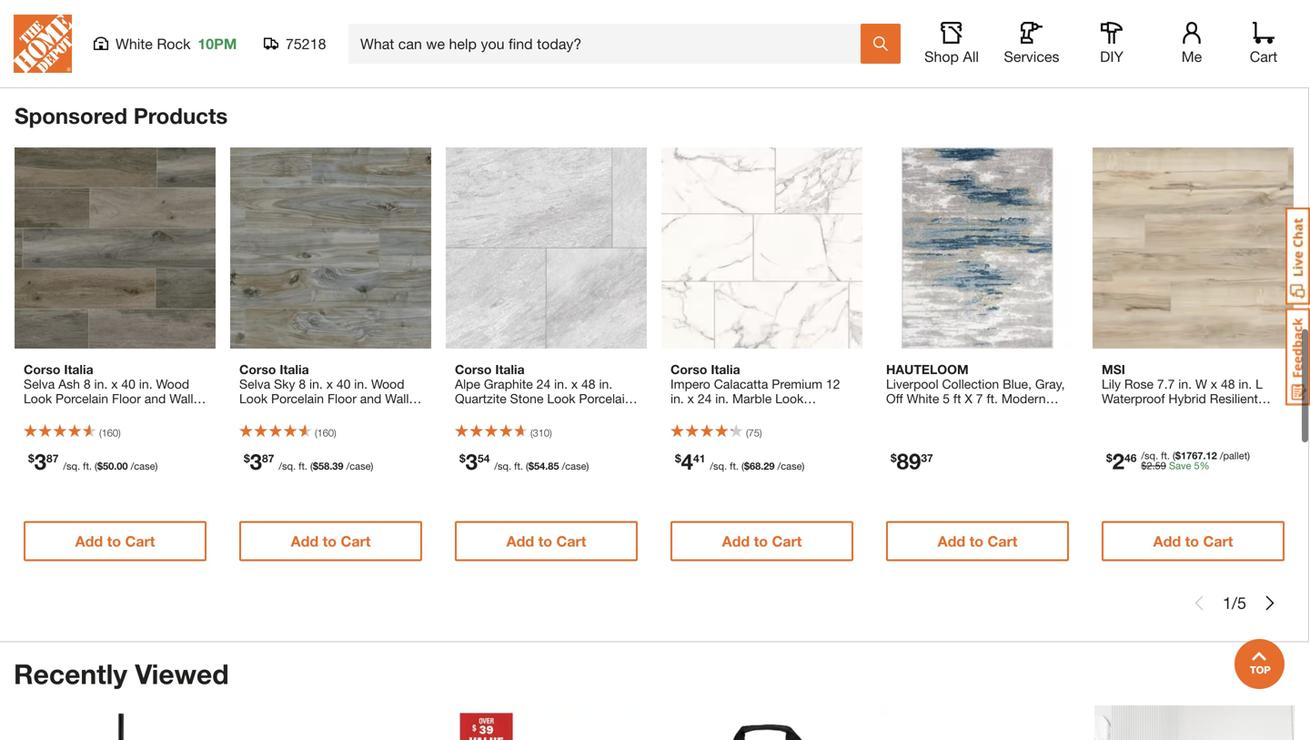 Task type: vqa. For each thing, say whether or not it's contained in the screenshot.


Task type: describe. For each thing, give the bounding box(es) containing it.
1 vertical spatial next slide image
[[1263, 596, 1278, 610]]

$ left 50
[[28, 452, 34, 465]]

cart link
[[1244, 22, 1284, 66]]

rock
[[157, 35, 191, 52]]

$ left 41
[[675, 452, 681, 465]]

50
[[103, 460, 114, 472]]

and inside "corso italia alpe graphite 24 in. x 48 in. quartzite stone look porcelain floor and wall tile (15.50 sq. ft./case)"
[[488, 406, 509, 421]]

shop all
[[925, 48, 979, 65]]

48 for resilient
[[1222, 376, 1236, 391]]

tile inside "corso italia alpe graphite 24 in. x 48 in. quartzite stone look porcelain floor and wall tile (15.50 sq. ft./case)"
[[540, 406, 560, 421]]

ash
[[58, 376, 80, 391]]

48 for porcelain
[[582, 376, 596, 391]]

$ 89 37
[[891, 448, 934, 474]]

impero calacatta premium 12 in. x 24 in. marble look porcelain floor and wall tile (15.50 sq. ft./case) image
[[662, 147, 863, 349]]

msi lily rose 7.7 in. w x 48 in. l waterproof hybrid resilient flooring (718.2 sf. ft./pallet)
[[1102, 362, 1263, 421]]

italia for graphite
[[495, 362, 525, 377]]

italia for calacatta
[[711, 362, 741, 377]]

$ inside $ 89 37
[[891, 451, 897, 464]]

look inside corso italia selva sky 8 in. x 40 in. wood look porcelain floor and wall tile (15.07 sq. ft./case)
[[239, 391, 268, 406]]

40 for ash
[[121, 376, 136, 391]]

( up $ 3 54 /sq. ft. ( $ 54 . 85 /case )
[[531, 427, 533, 439]]

gray,
[[1036, 376, 1065, 391]]

ft./case) inside corso italia selva sky 8 in. x 40 in. wood look porcelain floor and wall tile (15.07 sq. ft./case)
[[322, 406, 371, 421]]

( up the $ 3 87 /sq. ft. ( $ 50 . 00 /case )
[[99, 427, 102, 439]]

to for selva sky 8 in. x 40 in. wood look porcelain floor and wall tile (15.07 sq. ft./case)
[[323, 533, 337, 550]]

ft. inside hauteloom liverpool collection blue, gray, off white 5 ft x 7 ft. modern abstract contemporary living room area rug
[[987, 391, 998, 406]]

white rock 10pm
[[116, 35, 237, 52]]

flooring
[[1102, 406, 1149, 421]]

0 horizontal spatial 2
[[1113, 448, 1125, 474]]

selva ash 8 in. x 40 in. wood look porcelain floor and wall tile (12.92 sq. ft./case) image
[[15, 147, 216, 349]]

msi
[[1102, 362, 1126, 377]]

save
[[1170, 460, 1192, 472]]

1
[[1223, 593, 1232, 613]]

$ 3 87 /sq. ft. ( $ 58 . 39 /case )
[[244, 448, 374, 474]]

selva for selva ash 8 in. x 40 in. wood look porcelain floor and wall tile (12.92 sq. ft./case)
[[24, 376, 55, 391]]

75
[[749, 427, 760, 439]]

corso for ash
[[24, 362, 60, 377]]

$ 3 54 /sq. ft. ( $ 54 . 85 /case )
[[460, 448, 589, 474]]

liverpool collection blue, gray, off white 5 ft x 7 ft. modern abstract contemporary living room area rug image
[[877, 147, 1079, 349]]

to for impero calacatta premium 12 in. x 24 in. marble look porcelain floor and wall tile (15.50 sq. ft./case)
[[754, 533, 768, 550]]

sq. inside "corso italia alpe graphite 24 in. x 48 in. quartzite stone look porcelain floor and wall tile (15.50 sq. ft./case)"
[[602, 406, 620, 421]]

cart for corso italia selva ash 8 in. x 40 in. wood look porcelain floor and wall tile (12.92 sq. ft./case)
[[125, 533, 155, 550]]

/sq. for impero calacatta premium 12 in. x 24 in. marble look porcelain floor and wall tile (15.50 sq. ft./case)
[[710, 460, 727, 472]]

85
[[548, 460, 559, 472]]

add to cart for corso italia selva sky 8 in. x 40 in. wood look porcelain floor and wall tile (15.07 sq. ft./case)
[[291, 533, 371, 550]]

) up "85"
[[550, 427, 552, 439]]

$ left 39
[[313, 460, 319, 472]]

off
[[887, 391, 904, 406]]

add to cart button for corso italia selva ash 8 in. x 40 in. wood look porcelain floor and wall tile (12.92 sq. ft./case)
[[24, 521, 207, 561]]

add for corso italia selva sky 8 in. x 40 in. wood look porcelain floor and wall tile (15.07 sq. ft./case)
[[291, 533, 319, 550]]

feedback link image
[[1286, 308, 1311, 406]]

3 for selva ash 8 in. x 40 in. wood look porcelain floor and wall tile (12.92 sq. ft./case)
[[34, 448, 46, 474]]

) up 39
[[334, 427, 336, 439]]

waterproof
[[1102, 391, 1166, 406]]

ft./pallet)
[[1208, 406, 1261, 421]]

( inside $ 3 54 /sq. ft. ( $ 54 . 85 /case )
[[526, 460, 529, 472]]

40 for sky
[[337, 376, 351, 391]]

( inside $ 3 87 /sq. ft. ( $ 58 . 39 /case )
[[310, 460, 313, 472]]

58
[[319, 460, 330, 472]]

5 inside hauteloom liverpool collection blue, gray, off white 5 ft x 7 ft. modern abstract contemporary living room area rug
[[943, 391, 950, 406]]

4
[[681, 448, 694, 474]]

rose
[[1125, 376, 1154, 391]]

) up 00 at the bottom left of the page
[[118, 427, 121, 439]]

me button
[[1163, 22, 1222, 66]]

160 for (15.07
[[317, 427, 334, 439]]

quartzite
[[455, 391, 507, 406]]

add to cart for corso italia impero calacatta premium 12 in. x 24 in. marble look porcelain floor and wall tile (15.50 sq. ft./case)
[[722, 533, 802, 550]]

$ right 59
[[1176, 450, 1182, 462]]

/sq. inside $ 2 46 /sq. ft. ( $ 1767 . 12 /pallet ) $ 2 . 59 save 5 %
[[1142, 450, 1159, 462]]

room
[[887, 420, 921, 435]]

floor inside corso italia impero calacatta premium 12 in. x 24 in. marble look porcelain floor and wall tile (15.50 sq. ft./case)
[[727, 406, 756, 421]]

2 vertical spatial 5
[[1238, 593, 1247, 613]]

modern
[[1002, 391, 1046, 406]]

the home depot logo image
[[14, 15, 72, 73]]

$ 4 41 /sq. ft. ( $ 68 . 29 /case )
[[675, 448, 805, 474]]

12 inside $ 2 46 /sq. ft. ( $ 1767 . 12 /pallet ) $ 2 . 59 save 5 %
[[1207, 450, 1218, 462]]

recently
[[14, 658, 127, 690]]

and inside corso italia selva ash 8 in. x 40 in. wood look porcelain floor and wall tile (12.92 sq. ft./case)
[[144, 391, 166, 406]]

ft./case) inside "corso italia alpe graphite 24 in. x 48 in. quartzite stone look porcelain floor and wall tile (15.50 sq. ft./case)"
[[455, 420, 503, 435]]

porcelain inside corso italia impero calacatta premium 12 in. x 24 in. marble look porcelain floor and wall tile (15.50 sq. ft./case)
[[671, 406, 724, 421]]

alpe
[[455, 376, 481, 391]]

corso for sky
[[239, 362, 276, 377]]

10 in. support cooling medium to firm gel memory foam tight top queen mattress, breathable and hypoallergenic image
[[1095, 705, 1295, 740]]

/sq. for selva sky 8 in. x 40 in. wood look porcelain floor and wall tile (15.07 sq. ft./case)
[[279, 460, 296, 472]]

$ down quartzite
[[460, 452, 466, 465]]

all
[[963, 48, 979, 65]]

corso italia alpe graphite 24 in. x 48 in. quartzite stone look porcelain floor and wall tile (15.50 sq. ft./case)
[[455, 362, 632, 435]]

me
[[1182, 48, 1203, 65]]

0 horizontal spatial 54
[[478, 452, 490, 465]]

$ left 46
[[1107, 451, 1113, 464]]

/
[[1232, 593, 1238, 613]]

add to cart button for corso italia impero calacatta premium 12 in. x 24 in. marble look porcelain floor and wall tile (15.50 sq. ft./case)
[[671, 521, 854, 561]]

(718.2
[[1152, 406, 1187, 421]]

24 inside corso italia impero calacatta premium 12 in. x 24 in. marble look porcelain floor and wall tile (15.50 sq. ft./case)
[[698, 391, 712, 406]]

ft. for selva ash 8 in. x 40 in. wood look porcelain floor and wall tile (12.92 sq. ft./case)
[[83, 460, 92, 472]]

0 vertical spatial this is the first slide image
[[1193, 42, 1208, 56]]

/case for corso italia selva sky 8 in. x 40 in. wood look porcelain floor and wall tile (15.07 sq. ft./case)
[[346, 460, 371, 472]]

68
[[750, 460, 761, 472]]

/pallet
[[1220, 450, 1248, 462]]

graphite
[[484, 376, 533, 391]]

37
[[922, 451, 934, 464]]

hauteloom liverpool collection blue, gray, off white 5 ft x 7 ft. modern abstract contemporary living room area rug
[[887, 362, 1065, 435]]

/case for corso italia selva ash 8 in. x 40 in. wood look porcelain floor and wall tile (12.92 sq. ft./case)
[[131, 460, 155, 472]]

( 160 ) for (12.92
[[99, 427, 121, 439]]

premium
[[772, 376, 823, 391]]

41
[[694, 452, 706, 465]]

( 310 )
[[531, 427, 552, 439]]

( 75 )
[[746, 427, 762, 439]]

(15.50 for 4
[[671, 420, 706, 435]]

(15.50 for 3
[[563, 406, 599, 421]]

abstract
[[887, 406, 935, 421]]

diy button
[[1083, 22, 1141, 66]]

add to cart for corso italia alpe graphite 24 in. x 48 in. quartzite stone look porcelain floor and wall tile (15.50 sq. ft./case)
[[507, 533, 587, 550]]

) inside $ 4 41 /sq. ft. ( $ 68 . 29 /case )
[[802, 460, 805, 472]]

add to cart for msi lily rose 7.7 in. w x 48 in. l waterproof hybrid resilient flooring (718.2 sf. ft./pallet)
[[1154, 533, 1234, 550]]

collection
[[943, 376, 1000, 391]]

selva sky 8 in. x 40 in. wood look porcelain floor and wall tile (15.07 sq. ft./case) image
[[230, 147, 431, 349]]

. right 46
[[1153, 460, 1156, 472]]

5 inside $ 2 46 /sq. ft. ( $ 1767 . 12 /pallet ) $ 2 . 59 save 5 %
[[1195, 460, 1200, 472]]

$ left "85"
[[529, 460, 534, 472]]

0 vertical spatial next slide image
[[1264, 42, 1279, 56]]

liverpool
[[887, 376, 939, 391]]

porcelain inside corso italia selva ash 8 in. x 40 in. wood look porcelain floor and wall tile (12.92 sq. ft./case)
[[56, 391, 108, 406]]

$ left 00 at the bottom left of the page
[[97, 460, 103, 472]]

/case for corso italia impero calacatta premium 12 in. x 24 in. marble look porcelain floor and wall tile (15.50 sq. ft./case)
[[778, 460, 802, 472]]

) inside $ 3 87 /sq. ft. ( $ 58 . 39 /case )
[[371, 460, 374, 472]]

x for (12.92
[[111, 376, 118, 391]]

cart for msi lily rose 7.7 in. w x 48 in. l waterproof hybrid resilient flooring (718.2 sf. ft./pallet)
[[1204, 533, 1234, 550]]

to for liverpool collection blue, gray, off white 5 ft x 7 ft. modern abstract contemporary living room area rug
[[970, 533, 984, 550]]

look inside corso italia selva ash 8 in. x 40 in. wood look porcelain floor and wall tile (12.92 sq. ft./case)
[[24, 391, 52, 406]]

rug
[[954, 420, 977, 435]]

diy
[[1101, 48, 1124, 65]]

living
[[1024, 406, 1057, 421]]

39
[[333, 460, 344, 472]]

/sq. for selva ash 8 in. x 40 in. wood look porcelain floor and wall tile (12.92 sq. ft./case)
[[63, 460, 80, 472]]

(15.07
[[263, 406, 298, 421]]

( up $ 4 41 /sq. ft. ( $ 68 . 29 /case )
[[746, 427, 749, 439]]

w
[[1196, 376, 1208, 391]]

blue,
[[1003, 376, 1032, 391]]

) inside $ 2 46 /sq. ft. ( $ 1767 . 12 /pallet ) $ 2 . 59 save 5 %
[[1248, 450, 1251, 462]]

$ 3 87 /sq. ft. ( $ 50 . 00 /case )
[[28, 448, 158, 474]]

add to cart button for corso italia selva sky 8 in. x 40 in. wood look porcelain floor and wall tile (15.07 sq. ft./case)
[[239, 521, 422, 561]]

floor inside corso italia selva ash 8 in. x 40 in. wood look porcelain floor and wall tile (12.92 sq. ft./case)
[[112, 391, 141, 406]]

cart for corso italia alpe graphite 24 in. x 48 in. quartzite stone look porcelain floor and wall tile (15.50 sq. ft./case)
[[557, 533, 587, 550]]

look inside corso italia impero calacatta premium 12 in. x 24 in. marble look porcelain floor and wall tile (15.50 sq. ft./case)
[[776, 391, 804, 406]]

to for selva ash 8 in. x 40 in. wood look porcelain floor and wall tile (12.92 sq. ft./case)
[[107, 533, 121, 550]]

. for impero calacatta premium 12 in. x 24 in. marble look porcelain floor and wall tile (15.50 sq. ft./case)
[[761, 460, 764, 472]]

1767
[[1182, 450, 1204, 462]]

. right save
[[1204, 450, 1207, 462]]

impero
[[671, 376, 711, 391]]

area
[[924, 420, 950, 435]]

75218 button
[[264, 35, 327, 53]]

2 inside $ 2 46 /sq. ft. ( $ 1767 . 12 /pallet ) $ 2 . 59 save 5 %
[[1147, 460, 1153, 472]]

stone
[[510, 391, 544, 406]]

10pm
[[198, 35, 237, 52]]

7.7
[[1158, 376, 1175, 391]]

live chat image
[[1286, 208, 1311, 305]]

$ left 58
[[244, 452, 250, 465]]

310
[[533, 427, 550, 439]]

ft./case) inside corso italia impero calacatta premium 12 in. x 24 in. marble look porcelain floor and wall tile (15.50 sq. ft./case)
[[731, 420, 779, 435]]

%
[[1200, 460, 1210, 472]]

hybrid
[[1169, 391, 1207, 406]]

$ left '29'
[[744, 460, 750, 472]]

viewed
[[135, 658, 229, 690]]



Task type: locate. For each thing, give the bounding box(es) containing it.
wood
[[156, 376, 189, 391], [371, 376, 405, 391]]

2 /case from the left
[[346, 460, 371, 472]]

2 add to cart from the left
[[291, 533, 371, 550]]

2 add to cart button from the left
[[239, 521, 422, 561]]

wood inside corso italia selva sky 8 in. x 40 in. wood look porcelain floor and wall tile (15.07 sq. ft./case)
[[371, 376, 405, 391]]

1 horizontal spatial ( 160 )
[[315, 427, 336, 439]]

1 horizontal spatial 12
[[1207, 450, 1218, 462]]

2 8 from the left
[[299, 376, 306, 391]]

resilient
[[1210, 391, 1259, 406]]

4 /case from the left
[[778, 460, 802, 472]]

porcelain inside "corso italia alpe graphite 24 in. x 48 in. quartzite stone look porcelain floor and wall tile (15.50 sq. ft./case)"
[[579, 391, 632, 406]]

. for selva ash 8 in. x 40 in. wood look porcelain floor and wall tile (12.92 sq. ft./case)
[[114, 460, 117, 472]]

( 160 ) up the $ 3 87 /sq. ft. ( $ 50 . 00 /case )
[[99, 427, 121, 439]]

2 tile from the left
[[239, 406, 259, 421]]

2 italia from the left
[[280, 362, 309, 377]]

. down corso italia selva sky 8 in. x 40 in. wood look porcelain floor and wall tile (15.07 sq. ft./case)
[[330, 460, 333, 472]]

1 horizontal spatial white
[[907, 391, 940, 406]]

8 inside corso italia selva sky 8 in. x 40 in. wood look porcelain floor and wall tile (15.07 sq. ft./case)
[[299, 376, 306, 391]]

87 inside the $ 3 87 /sq. ft. ( $ 50 . 00 /case )
[[46, 452, 59, 465]]

add to cart button
[[24, 521, 207, 561], [239, 521, 422, 561], [455, 521, 638, 561], [671, 521, 854, 561], [887, 521, 1070, 561], [1102, 521, 1285, 561]]

2 160 from the left
[[317, 427, 334, 439]]

0 horizontal spatial 5
[[943, 391, 950, 406]]

/case for corso italia alpe graphite 24 in. x 48 in. quartzite stone look porcelain floor and wall tile (15.50 sq. ft./case)
[[562, 460, 587, 472]]

3 for selva sky 8 in. x 40 in. wood look porcelain floor and wall tile (15.07 sq. ft./case)
[[250, 448, 262, 474]]

2 40 from the left
[[337, 376, 351, 391]]

corso italia impero calacatta premium 12 in. x 24 in. marble look porcelain floor and wall tile (15.50 sq. ft./case)
[[671, 362, 841, 435]]

ft
[[954, 391, 962, 406]]

3 corso from the left
[[455, 362, 492, 377]]

to for lily rose 7.7 in. w x 48 in. l waterproof hybrid resilient flooring (718.2 sf. ft./pallet)
[[1186, 533, 1200, 550]]

5 add from the left
[[938, 533, 966, 550]]

/case inside the $ 3 87 /sq. ft. ( $ 50 . 00 /case )
[[131, 460, 155, 472]]

look left ash
[[24, 391, 52, 406]]

porcelain inside corso italia selva sky 8 in. x 40 in. wood look porcelain floor and wall tile (15.07 sq. ft./case)
[[271, 391, 324, 406]]

1 horizontal spatial 48
[[1222, 376, 1236, 391]]

48 inside msi lily rose 7.7 in. w x 48 in. l waterproof hybrid resilient flooring (718.2 sf. ft./pallet)
[[1222, 376, 1236, 391]]

3 add from the left
[[507, 533, 534, 550]]

floor inside corso italia selva sky 8 in. x 40 in. wood look porcelain floor and wall tile (15.07 sq. ft./case)
[[328, 391, 357, 406]]

ft./case) down quartzite
[[455, 420, 503, 435]]

selva for selva sky 8 in. x 40 in. wood look porcelain floor and wall tile (15.07 sq. ft./case)
[[239, 376, 271, 391]]

4 to from the left
[[754, 533, 768, 550]]

add to cart button for hauteloom liverpool collection blue, gray, off white 5 ft x 7 ft. modern abstract contemporary living room area rug
[[887, 521, 1070, 561]]

87 down (15.07
[[262, 452, 274, 465]]

1 horizontal spatial 5
[[1195, 460, 1200, 472]]

and up ( 75 )
[[760, 406, 781, 421]]

corso inside corso italia selva sky 8 in. x 40 in. wood look porcelain floor and wall tile (15.07 sq. ft./case)
[[239, 362, 276, 377]]

x inside msi lily rose 7.7 in. w x 48 in. l waterproof hybrid resilient flooring (718.2 sf. ft./pallet)
[[1211, 376, 1218, 391]]

add to cart button for corso italia alpe graphite 24 in. x 48 in. quartzite stone look porcelain floor and wall tile (15.50 sq. ft./case)
[[455, 521, 638, 561]]

1 horizontal spatial 160
[[317, 427, 334, 439]]

/sq. inside $ 3 54 /sq. ft. ( $ 54 . 85 /case )
[[495, 460, 512, 472]]

2 look from the left
[[239, 391, 268, 406]]

3
[[34, 448, 46, 474], [250, 448, 262, 474], [466, 448, 478, 474]]

/sq. for alpe graphite 24 in. x 48 in. quartzite stone look porcelain floor and wall tile (15.50 sq. ft./case)
[[495, 460, 512, 472]]

next slide image
[[1264, 42, 1279, 56], [1263, 596, 1278, 610]]

4 add to cart button from the left
[[671, 521, 854, 561]]

2 wood from the left
[[371, 376, 405, 391]]

( left 50
[[95, 460, 97, 472]]

0 horizontal spatial wood
[[156, 376, 189, 391]]

( up $ 3 87 /sq. ft. ( $ 58 . 39 /case )
[[315, 427, 317, 439]]

sf.
[[1191, 406, 1205, 421]]

1 40 from the left
[[121, 376, 136, 391]]

tile inside corso italia selva ash 8 in. x 40 in. wood look porcelain floor and wall tile (12.92 sq. ft./case)
[[24, 406, 43, 421]]

sq. inside corso italia selva ash 8 in. x 40 in. wood look porcelain floor and wall tile (12.92 sq. ft./case)
[[86, 406, 103, 421]]

40
[[121, 376, 136, 391], [337, 376, 351, 391]]

/case right "85"
[[562, 460, 587, 472]]

ft. for impero calacatta premium 12 in. x 24 in. marble look porcelain floor and wall tile (15.50 sq. ft./case)
[[730, 460, 739, 472]]

. inside $ 4 41 /sq. ft. ( $ 68 . 29 /case )
[[761, 460, 764, 472]]

0 horizontal spatial 3
[[34, 448, 46, 474]]

1 /case from the left
[[131, 460, 155, 472]]

/sq. left 58
[[279, 460, 296, 472]]

3 add to cart button from the left
[[455, 521, 638, 561]]

2 48 from the left
[[1222, 376, 1236, 391]]

3 add to cart from the left
[[507, 533, 587, 550]]

1 horizontal spatial 24
[[698, 391, 712, 406]]

ft./case)
[[107, 406, 155, 421], [322, 406, 371, 421], [455, 420, 503, 435], [731, 420, 779, 435]]

(15.50 inside "corso italia alpe graphite 24 in. x 48 in. quartzite stone look porcelain floor and wall tile (15.50 sq. ft./case)"
[[563, 406, 599, 421]]

cart inside cart link
[[1250, 48, 1278, 65]]

porcelain
[[56, 391, 108, 406], [271, 391, 324, 406], [579, 391, 632, 406], [671, 406, 724, 421]]

1 horizontal spatial 8
[[299, 376, 306, 391]]

( inside the $ 3 87 /sq. ft. ( $ 50 . 00 /case )
[[95, 460, 97, 472]]

4 tile from the left
[[812, 406, 832, 421]]

wall inside "corso italia alpe graphite 24 in. x 48 in. quartzite stone look porcelain floor and wall tile (15.50 sq. ft./case)"
[[513, 406, 537, 421]]

look right stone
[[547, 391, 576, 406]]

look left the sky
[[239, 391, 268, 406]]

add for msi lily rose 7.7 in. w x 48 in. l waterproof hybrid resilient flooring (718.2 sf. ft./pallet)
[[1154, 533, 1182, 550]]

ft./case) down marble
[[731, 420, 779, 435]]

/case right 39
[[346, 460, 371, 472]]

ft. right 7
[[987, 391, 998, 406]]

1 horizontal spatial 40
[[337, 376, 351, 391]]

3 tile from the left
[[540, 406, 560, 421]]

. inside $ 3 54 /sq. ft. ( $ 54 . 85 /case )
[[545, 460, 548, 472]]

7
[[977, 391, 984, 406]]

0 horizontal spatial white
[[116, 35, 153, 52]]

and
[[144, 391, 166, 406], [360, 391, 382, 406], [488, 406, 509, 421], [760, 406, 781, 421]]

1 to from the left
[[107, 533, 121, 550]]

corso up (15.07
[[239, 362, 276, 377]]

2 horizontal spatial 5
[[1238, 593, 1247, 613]]

54 down quartzite
[[478, 452, 490, 465]]

(12.92
[[47, 406, 82, 421]]

corso inside corso italia impero calacatta premium 12 in. x 24 in. marble look porcelain floor and wall tile (15.50 sq. ft./case)
[[671, 362, 708, 377]]

(15.50 inside corso italia impero calacatta premium 12 in. x 24 in. marble look porcelain floor and wall tile (15.50 sq. ft./case)
[[671, 420, 706, 435]]

lily rose 7.7 in. w x 48 in. l waterproof hybrid resilient flooring (718.2 sf. ft./pallet) image
[[1093, 147, 1294, 349]]

12 right 1767
[[1207, 450, 1218, 462]]

ft. for selva sky 8 in. x 40 in. wood look porcelain floor and wall tile (15.07 sq. ft./case)
[[299, 460, 308, 472]]

( inside $ 2 46 /sq. ft. ( $ 1767 . 12 /pallet ) $ 2 . 59 save 5 %
[[1173, 450, 1176, 462]]

cart for corso italia impero calacatta premium 12 in. x 24 in. marble look porcelain floor and wall tile (15.50 sq. ft./case)
[[772, 533, 802, 550]]

2 horizontal spatial 3
[[466, 448, 478, 474]]

0 horizontal spatial 160
[[102, 427, 118, 439]]

40 right the sky
[[337, 376, 351, 391]]

italia right impero at the bottom right of page
[[711, 362, 741, 377]]

shockwave impact duty alloy steel screw driver bit set (74-piece) image
[[451, 705, 651, 740]]

1 horizontal spatial 54
[[534, 460, 545, 472]]

( right 59
[[1173, 450, 1176, 462]]

(15.50 up 41
[[671, 420, 706, 435]]

1 vertical spatial this is the first slide image
[[1192, 596, 1207, 610]]

porcelain right stone
[[579, 391, 632, 406]]

( left 58
[[310, 460, 313, 472]]

1 tile from the left
[[24, 406, 43, 421]]

0 horizontal spatial 48
[[582, 376, 596, 391]]

x for tile
[[571, 376, 578, 391]]

add
[[75, 533, 103, 550], [291, 533, 319, 550], [507, 533, 534, 550], [722, 533, 750, 550], [938, 533, 966, 550], [1154, 533, 1182, 550]]

/case inside $ 3 54 /sq. ft. ( $ 54 . 85 /case )
[[562, 460, 587, 472]]

1 horizontal spatial wood
[[371, 376, 405, 391]]

corso left calacatta
[[671, 362, 708, 377]]

1 look from the left
[[24, 391, 52, 406]]

3 for alpe graphite 24 in. x 48 in. quartzite stone look porcelain floor and wall tile (15.50 sq. ft./case)
[[466, 448, 478, 474]]

0 horizontal spatial 24
[[537, 376, 551, 391]]

cart for corso italia selva sky 8 in. x 40 in. wood look porcelain floor and wall tile (15.07 sq. ft./case)
[[341, 533, 371, 550]]

marble
[[733, 391, 772, 406]]

tile up "310"
[[540, 406, 560, 421]]

5 right save
[[1195, 460, 1200, 472]]

/sq. inside $ 3 87 /sq. ft. ( $ 58 . 39 /case )
[[279, 460, 296, 472]]

ft. inside $ 4 41 /sq. ft. ( $ 68 . 29 /case )
[[730, 460, 739, 472]]

2 corso from the left
[[239, 362, 276, 377]]

1 48 from the left
[[582, 376, 596, 391]]

. inside the $ 3 87 /sq. ft. ( $ 50 . 00 /case )
[[114, 460, 117, 472]]

1 vertical spatial 5
[[1195, 460, 1200, 472]]

look right marble
[[776, 391, 804, 406]]

(15.50
[[563, 406, 599, 421], [671, 420, 706, 435]]

x inside "corso italia alpe graphite 24 in. x 48 in. quartzite stone look porcelain floor and wall tile (15.50 sq. ft./case)"
[[571, 376, 578, 391]]

1 horizontal spatial 3
[[250, 448, 262, 474]]

1 selva from the left
[[24, 376, 55, 391]]

12 right "premium"
[[826, 376, 841, 391]]

x
[[965, 391, 973, 406]]

1 vertical spatial white
[[907, 391, 940, 406]]

6 add to cart from the left
[[1154, 533, 1234, 550]]

floor down alpe
[[455, 406, 484, 421]]

6 add to cart button from the left
[[1102, 521, 1285, 561]]

(
[[99, 427, 102, 439], [315, 427, 317, 439], [531, 427, 533, 439], [746, 427, 749, 439], [1173, 450, 1176, 462], [95, 460, 97, 472], [310, 460, 313, 472], [526, 460, 529, 472], [742, 460, 744, 472]]

12
[[826, 376, 841, 391], [1207, 450, 1218, 462]]

. for alpe graphite 24 in. x 48 in. quartzite stone look porcelain floor and wall tile (15.50 sq. ft./case)
[[545, 460, 548, 472]]

4 corso from the left
[[671, 362, 708, 377]]

add to cart for hauteloom liverpool collection blue, gray, off white 5 ft x 7 ft. modern abstract contemporary living room area rug
[[938, 533, 1018, 550]]

1 horizontal spatial 2
[[1147, 460, 1153, 472]]

/sq.
[[1142, 450, 1159, 462], [63, 460, 80, 472], [279, 460, 296, 472], [495, 460, 512, 472], [710, 460, 727, 472]]

5 add to cart from the left
[[938, 533, 1018, 550]]

and right the sky
[[360, 391, 382, 406]]

4 italia from the left
[[711, 362, 741, 377]]

1 horizontal spatial (15.50
[[671, 420, 706, 435]]

2 3 from the left
[[250, 448, 262, 474]]

1 / 5
[[1223, 593, 1247, 613]]

next slide image right /
[[1263, 596, 1278, 610]]

corso inside "corso italia alpe graphite 24 in. x 48 in. quartzite stone look porcelain floor and wall tile (15.50 sq. ft./case)"
[[455, 362, 492, 377]]

75218
[[286, 35, 326, 52]]

0 horizontal spatial 87
[[46, 452, 59, 465]]

0 horizontal spatial 40
[[121, 376, 136, 391]]

46
[[1125, 451, 1137, 464]]

( 160 )
[[99, 427, 121, 439], [315, 427, 336, 439]]

87 for (15.07
[[262, 452, 274, 465]]

/sq. right 41
[[710, 460, 727, 472]]

. for selva sky 8 in. x 40 in. wood look porcelain floor and wall tile (15.07 sq. ft./case)
[[330, 460, 333, 472]]

recently viewed
[[14, 658, 229, 690]]

porcelain up the $ 3 87 /sq. ft. ( $ 50 . 00 /case )
[[56, 391, 108, 406]]

selva inside corso italia selva ash 8 in. x 40 in. wood look porcelain floor and wall tile (12.92 sq. ft./case)
[[24, 376, 55, 391]]

0 horizontal spatial ( 160 )
[[99, 427, 121, 439]]

. down "310"
[[545, 460, 548, 472]]

1 corso from the left
[[24, 362, 60, 377]]

54
[[478, 452, 490, 465], [534, 460, 545, 472]]

1 add from the left
[[75, 533, 103, 550]]

/case inside $ 4 41 /sq. ft. ( $ 68 . 29 /case )
[[778, 460, 802, 472]]

x inside corso italia selva ash 8 in. x 40 in. wood look porcelain floor and wall tile (12.92 sq. ft./case)
[[111, 376, 118, 391]]

5 add to cart button from the left
[[887, 521, 1070, 561]]

cart
[[1250, 48, 1278, 65], [125, 533, 155, 550], [341, 533, 371, 550], [557, 533, 587, 550], [772, 533, 802, 550], [988, 533, 1018, 550], [1204, 533, 1234, 550]]

italia up stone
[[495, 362, 525, 377]]

2 selva from the left
[[239, 376, 271, 391]]

lily
[[1102, 376, 1121, 391]]

) right 39
[[371, 460, 374, 472]]

. inside $ 3 87 /sq. ft. ( $ 58 . 39 /case )
[[330, 460, 333, 472]]

italia inside corso italia impero calacatta premium 12 in. x 24 in. marble look porcelain floor and wall tile (15.50 sq. ft./case)
[[711, 362, 741, 377]]

corso up (12.92
[[24, 362, 60, 377]]

italia for ash
[[64, 362, 93, 377]]

/case right 00 at the bottom left of the page
[[131, 460, 155, 472]]

wall inside corso italia selva sky 8 in. x 40 in. wood look porcelain floor and wall tile (15.07 sq. ft./case)
[[385, 391, 409, 406]]

x inside corso italia impero calacatta premium 12 in. x 24 in. marble look porcelain floor and wall tile (15.50 sq. ft./case)
[[688, 391, 694, 406]]

87 inside $ 3 87 /sq. ft. ( $ 58 . 39 /case )
[[262, 452, 274, 465]]

2 to from the left
[[323, 533, 337, 550]]

white inside hauteloom liverpool collection blue, gray, off white 5 ft x 7 ft. modern abstract contemporary living room area rug
[[907, 391, 940, 406]]

tile
[[24, 406, 43, 421], [239, 406, 259, 421], [540, 406, 560, 421], [812, 406, 832, 421]]

floor up 75
[[727, 406, 756, 421]]

24 right graphite
[[537, 376, 551, 391]]

0 horizontal spatial selva
[[24, 376, 55, 391]]

5
[[943, 391, 950, 406], [1195, 460, 1200, 472], [1238, 593, 1247, 613]]

3 left 58
[[250, 448, 262, 474]]

1 add to cart from the left
[[75, 533, 155, 550]]

ft./case) up 39
[[322, 406, 371, 421]]

00
[[117, 460, 128, 472]]

What can we help you find today? search field
[[360, 25, 860, 63]]

1 wood from the left
[[156, 376, 189, 391]]

1 horizontal spatial selva
[[239, 376, 271, 391]]

selva left ash
[[24, 376, 55, 391]]

8 right ash
[[84, 376, 91, 391]]

8 for sky
[[299, 376, 306, 391]]

sponsored
[[15, 102, 127, 128]]

x right the sky
[[326, 376, 333, 391]]

5 left 'ft'
[[943, 391, 950, 406]]

0 vertical spatial white
[[116, 35, 153, 52]]

87 down (12.92
[[46, 452, 59, 465]]

l
[[1256, 376, 1263, 391]]

5 to from the left
[[970, 533, 984, 550]]

ft. left "85"
[[514, 460, 523, 472]]

0 horizontal spatial 8
[[84, 376, 91, 391]]

) up 68
[[760, 427, 762, 439]]

40 inside corso italia selva ash 8 in. x 40 in. wood look porcelain floor and wall tile (12.92 sq. ft./case)
[[121, 376, 136, 391]]

and right ash
[[144, 391, 166, 406]]

look inside "corso italia alpe graphite 24 in. x 48 in. quartzite stone look porcelain floor and wall tile (15.50 sq. ft./case)"
[[547, 391, 576, 406]]

48
[[582, 376, 596, 391], [1222, 376, 1236, 391]]

) right 00 at the bottom left of the page
[[155, 460, 158, 472]]

alpe graphite 24 in. x 48 in. quartzite stone look porcelain floor and wall tile (15.50 sq. ft./case) image
[[446, 147, 647, 349]]

12 inside corso italia impero calacatta premium 12 in. x 24 in. marble look porcelain floor and wall tile (15.50 sq. ft./case)
[[826, 376, 841, 391]]

to for alpe graphite 24 in. x 48 in. quartzite stone look porcelain floor and wall tile (15.50 sq. ft./case)
[[539, 533, 553, 550]]

floor
[[112, 391, 141, 406], [328, 391, 357, 406], [455, 406, 484, 421], [727, 406, 756, 421]]

)
[[118, 427, 121, 439], [334, 427, 336, 439], [550, 427, 552, 439], [760, 427, 762, 439], [1248, 450, 1251, 462], [155, 460, 158, 472], [371, 460, 374, 472], [587, 460, 589, 472], [802, 460, 805, 472]]

x for ft./pallet)
[[1211, 376, 1218, 391]]

29
[[764, 460, 775, 472]]

add for corso italia selva ash 8 in. x 40 in. wood look porcelain floor and wall tile (12.92 sq. ft./case)
[[75, 533, 103, 550]]

/case right '29'
[[778, 460, 802, 472]]

add for hauteloom liverpool collection blue, gray, off white 5 ft x 7 ft. modern abstract contemporary living room area rug
[[938, 533, 966, 550]]

shop
[[925, 48, 959, 65]]

cart for hauteloom liverpool collection blue, gray, off white 5 ft x 7 ft. modern abstract contemporary living room area rug
[[988, 533, 1018, 550]]

1-drawer white wood set of 2-craftsman nightstands with shelf image
[[880, 705, 1080, 740]]

wood inside corso italia selva ash 8 in. x 40 in. wood look porcelain floor and wall tile (12.92 sq. ft./case)
[[156, 376, 189, 391]]

1 vertical spatial 12
[[1207, 450, 1218, 462]]

selva left the sky
[[239, 376, 271, 391]]

ft. inside $ 2 46 /sq. ft. ( $ 1767 . 12 /pallet ) $ 2 . 59 save 5 %
[[1162, 450, 1171, 462]]

x right ash
[[111, 376, 118, 391]]

x inside corso italia selva sky 8 in. x 40 in. wood look porcelain floor and wall tile (15.07 sq. ft./case)
[[326, 376, 333, 391]]

this is the first slide image left cart link
[[1193, 42, 1208, 56]]

3 italia from the left
[[495, 362, 525, 377]]

4 add to cart from the left
[[722, 533, 802, 550]]

89
[[897, 448, 922, 474]]

$ 2 46 /sq. ft. ( $ 1767 . 12 /pallet ) $ 2 . 59 save 5 %
[[1107, 448, 1251, 474]]

this is the first slide image
[[1193, 42, 1208, 56], [1192, 596, 1207, 610]]

selva
[[24, 376, 55, 391], [239, 376, 271, 391]]

italia inside corso italia selva sky 8 in. x 40 in. wood look porcelain floor and wall tile (15.07 sq. ft./case)
[[280, 362, 309, 377]]

add for corso italia alpe graphite 24 in. x 48 in. quartzite stone look porcelain floor and wall tile (15.50 sq. ft./case)
[[507, 533, 534, 550]]

24 inside "corso italia alpe graphite 24 in. x 48 in. quartzite stone look porcelain floor and wall tile (15.50 sq. ft./case)"
[[537, 376, 551, 391]]

59
[[1156, 460, 1167, 472]]

2 add from the left
[[291, 533, 319, 550]]

48 right w
[[1222, 376, 1236, 391]]

/case inside $ 3 87 /sq. ft. ( $ 58 . 39 /case )
[[346, 460, 371, 472]]

0 vertical spatial 12
[[826, 376, 841, 391]]

48 inside "corso italia alpe graphite 24 in. x 48 in. quartzite stone look porcelain floor and wall tile (15.50 sq. ft./case)"
[[582, 376, 596, 391]]

4 look from the left
[[776, 391, 804, 406]]

3 look from the left
[[547, 391, 576, 406]]

40 inside corso italia selva sky 8 in. x 40 in. wood look porcelain floor and wall tile (15.07 sq. ft./case)
[[337, 376, 351, 391]]

services
[[1004, 48, 1060, 65]]

(15.50 right stone
[[563, 406, 599, 421]]

ft. inside the $ 3 87 /sq. ft. ( $ 50 . 00 /case )
[[83, 460, 92, 472]]

1 3 from the left
[[34, 448, 46, 474]]

wood for selva ash 8 in. x 40 in. wood look porcelain floor and wall tile (12.92 sq. ft./case)
[[156, 376, 189, 391]]

calacatta
[[714, 376, 769, 391]]

sky
[[274, 376, 295, 391]]

) inside $ 3 54 /sq. ft. ( $ 54 . 85 /case )
[[587, 460, 589, 472]]

3 3 from the left
[[466, 448, 478, 474]]

) inside the $ 3 87 /sq. ft. ( $ 50 . 00 /case )
[[155, 460, 158, 472]]

add for corso italia impero calacatta premium 12 in. x 24 in. marble look porcelain floor and wall tile (15.50 sq. ft./case)
[[722, 533, 750, 550]]

26 in. x 3/4 in. black pearl matte galvanized steel round baluster (10-pack) image
[[21, 705, 221, 740]]

1 ( 160 ) from the left
[[99, 427, 121, 439]]

italia inside corso italia selva ash 8 in. x 40 in. wood look porcelain floor and wall tile (12.92 sq. ft./case)
[[64, 362, 93, 377]]

tile inside corso italia selva sky 8 in. x 40 in. wood look porcelain floor and wall tile (15.07 sq. ft./case)
[[239, 406, 259, 421]]

6 to from the left
[[1186, 533, 1200, 550]]

ft. inside $ 3 87 /sq. ft. ( $ 58 . 39 /case )
[[299, 460, 308, 472]]

tile left (15.07
[[239, 406, 259, 421]]

italia up (15.07
[[280, 362, 309, 377]]

1 8 from the left
[[84, 376, 91, 391]]

/sq. left "85"
[[495, 460, 512, 472]]

floor right ash
[[112, 391, 141, 406]]

ft. left 50
[[83, 460, 92, 472]]

wall
[[170, 391, 193, 406], [385, 391, 409, 406], [513, 406, 537, 421], [785, 406, 809, 421]]

/sq. inside the $ 3 87 /sq. ft. ( $ 50 . 00 /case )
[[63, 460, 80, 472]]

/sq. right 46
[[1142, 450, 1159, 462]]

3 to from the left
[[539, 533, 553, 550]]

italia
[[64, 362, 93, 377], [280, 362, 309, 377], [495, 362, 525, 377], [711, 362, 741, 377]]

ft. left 68
[[730, 460, 739, 472]]

40 right ash
[[121, 376, 136, 391]]

and inside corso italia selva sky 8 in. x 40 in. wood look porcelain floor and wall tile (15.07 sq. ft./case)
[[360, 391, 382, 406]]

floor right the sky
[[328, 391, 357, 406]]

$ right 46
[[1142, 460, 1147, 472]]

54 left "85"
[[534, 460, 545, 472]]

corso
[[24, 362, 60, 377], [239, 362, 276, 377], [455, 362, 492, 377], [671, 362, 708, 377]]

corso for calacatta
[[671, 362, 708, 377]]

italia for sky
[[280, 362, 309, 377]]

sponsored products
[[15, 102, 228, 128]]

sq. inside corso italia impero calacatta premium 12 in. x 24 in. marble look porcelain floor and wall tile (15.50 sq. ft./case)
[[710, 420, 727, 435]]

) right "85"
[[587, 460, 589, 472]]

and inside corso italia impero calacatta premium 12 in. x 24 in. marble look porcelain floor and wall tile (15.50 sq. ft./case)
[[760, 406, 781, 421]]

.
[[1204, 450, 1207, 462], [1153, 460, 1156, 472], [114, 460, 117, 472], [330, 460, 333, 472], [545, 460, 548, 472], [761, 460, 764, 472]]

floor inside "corso italia alpe graphite 24 in. x 48 in. quartzite stone look porcelain floor and wall tile (15.50 sq. ft./case)"
[[455, 406, 484, 421]]

/case
[[131, 460, 155, 472], [346, 460, 371, 472], [562, 460, 587, 472], [778, 460, 802, 472]]

corso for graphite
[[455, 362, 492, 377]]

add to cart button for msi lily rose 7.7 in. w x 48 in. l waterproof hybrid resilient flooring (718.2 sf. ft./pallet)
[[1102, 521, 1285, 561]]

6 add from the left
[[1154, 533, 1182, 550]]

corso italia selva sky 8 in. x 40 in. wood look porcelain floor and wall tile (15.07 sq. ft./case)
[[239, 362, 409, 421]]

selva inside corso italia selva sky 8 in. x 40 in. wood look porcelain floor and wall tile (15.07 sq. ft./case)
[[239, 376, 271, 391]]

160 up the $ 3 87 /sq. ft. ( $ 50 . 00 /case )
[[102, 427, 118, 439]]

tile inside corso italia impero calacatta premium 12 in. x 24 in. marble look porcelain floor and wall tile (15.50 sq. ft./case)
[[812, 406, 832, 421]]

$
[[1176, 450, 1182, 462], [891, 451, 897, 464], [1107, 451, 1113, 464], [28, 452, 34, 465], [244, 452, 250, 465], [460, 452, 466, 465], [675, 452, 681, 465], [1142, 460, 1147, 472], [97, 460, 103, 472], [313, 460, 319, 472], [529, 460, 534, 472], [744, 460, 750, 472]]

48 right stone
[[582, 376, 596, 391]]

4 add from the left
[[722, 533, 750, 550]]

8 for ash
[[84, 376, 91, 391]]

atomic 20v max lithium-ion cordless 1/4 in. brushless impact driver kit, 5 ah battery, charger, and bag image
[[665, 705, 866, 740]]

sq. inside corso italia selva sky 8 in. x 40 in. wood look porcelain floor and wall tile (15.07 sq. ft./case)
[[301, 406, 319, 421]]

wall inside corso italia impero calacatta premium 12 in. x 24 in. marble look porcelain floor and wall tile (15.50 sq. ft./case)
[[785, 406, 809, 421]]

services button
[[1003, 22, 1061, 66]]

0 horizontal spatial 12
[[826, 376, 841, 391]]

1 160 from the left
[[102, 427, 118, 439]]

8
[[84, 376, 91, 391], [299, 376, 306, 391]]

160 up $ 3 87 /sq. ft. ( $ 58 . 39 /case )
[[317, 427, 334, 439]]

( inside $ 4 41 /sq. ft. ( $ 68 . 29 /case )
[[742, 460, 744, 472]]

0 horizontal spatial (15.50
[[563, 406, 599, 421]]

( left 68
[[742, 460, 744, 472]]

87 for (12.92
[[46, 452, 59, 465]]

0 vertical spatial 5
[[943, 391, 950, 406]]

ft. inside $ 3 54 /sq. ft. ( $ 54 . 85 /case )
[[514, 460, 523, 472]]

160 for (12.92
[[102, 427, 118, 439]]

ft./case) inside corso italia selva ash 8 in. x 40 in. wood look porcelain floor and wall tile (12.92 sq. ft./case)
[[107, 406, 155, 421]]

1 horizontal spatial 87
[[262, 452, 274, 465]]

ft. left 58
[[299, 460, 308, 472]]

87
[[46, 452, 59, 465], [262, 452, 274, 465]]

wood for selva sky 8 in. x 40 in. wood look porcelain floor and wall tile (15.07 sq. ft./case)
[[371, 376, 405, 391]]

italia inside "corso italia alpe graphite 24 in. x 48 in. quartzite stone look porcelain floor and wall tile (15.50 sq. ft./case)"
[[495, 362, 525, 377]]

x right w
[[1211, 376, 1218, 391]]

this is the first slide image left 1 at right
[[1192, 596, 1207, 610]]

/sq. inside $ 4 41 /sq. ft. ( $ 68 . 29 /case )
[[710, 460, 727, 472]]

corso italia selva ash 8 in. x 40 in. wood look porcelain floor and wall tile (12.92 sq. ft./case)
[[24, 362, 193, 421]]

white
[[116, 35, 153, 52], [907, 391, 940, 406]]

) right '29'
[[802, 460, 805, 472]]

( 160 ) up $ 3 87 /sq. ft. ( $ 58 . 39 /case )
[[315, 427, 336, 439]]

products
[[134, 102, 228, 128]]

hauteloom
[[887, 362, 969, 377]]

1 italia from the left
[[64, 362, 93, 377]]

( 160 ) for (15.07
[[315, 427, 336, 439]]

2 87 from the left
[[262, 452, 274, 465]]

tile down "premium"
[[812, 406, 832, 421]]

to
[[107, 533, 121, 550], [323, 533, 337, 550], [539, 533, 553, 550], [754, 533, 768, 550], [970, 533, 984, 550], [1186, 533, 1200, 550]]

1 add to cart button from the left
[[24, 521, 207, 561]]

ft. for alpe graphite 24 in. x 48 in. quartzite stone look porcelain floor and wall tile (15.50 sq. ft./case)
[[514, 460, 523, 472]]

shop all button
[[923, 22, 981, 66]]

1 87 from the left
[[46, 452, 59, 465]]

wall inside corso italia selva ash 8 in. x 40 in. wood look porcelain floor and wall tile (12.92 sq. ft./case)
[[170, 391, 193, 406]]

x for (15.07
[[326, 376, 333, 391]]

3 left 50
[[34, 448, 46, 474]]

8 inside corso italia selva ash 8 in. x 40 in. wood look porcelain floor and wall tile (12.92 sq. ft./case)
[[84, 376, 91, 391]]

next slide image right me button
[[1264, 42, 1279, 56]]

2 ( 160 ) from the left
[[315, 427, 336, 439]]

ft./case) up 00 at the bottom left of the page
[[107, 406, 155, 421]]

add to cart for corso italia selva ash 8 in. x 40 in. wood look porcelain floor and wall tile (12.92 sq. ft./case)
[[75, 533, 155, 550]]

3 /case from the left
[[562, 460, 587, 472]]

contemporary
[[938, 406, 1020, 421]]

5 right 1 at right
[[1238, 593, 1247, 613]]

and down graphite
[[488, 406, 509, 421]]

corso inside corso italia selva ash 8 in. x 40 in. wood look porcelain floor and wall tile (12.92 sq. ft./case)
[[24, 362, 60, 377]]



